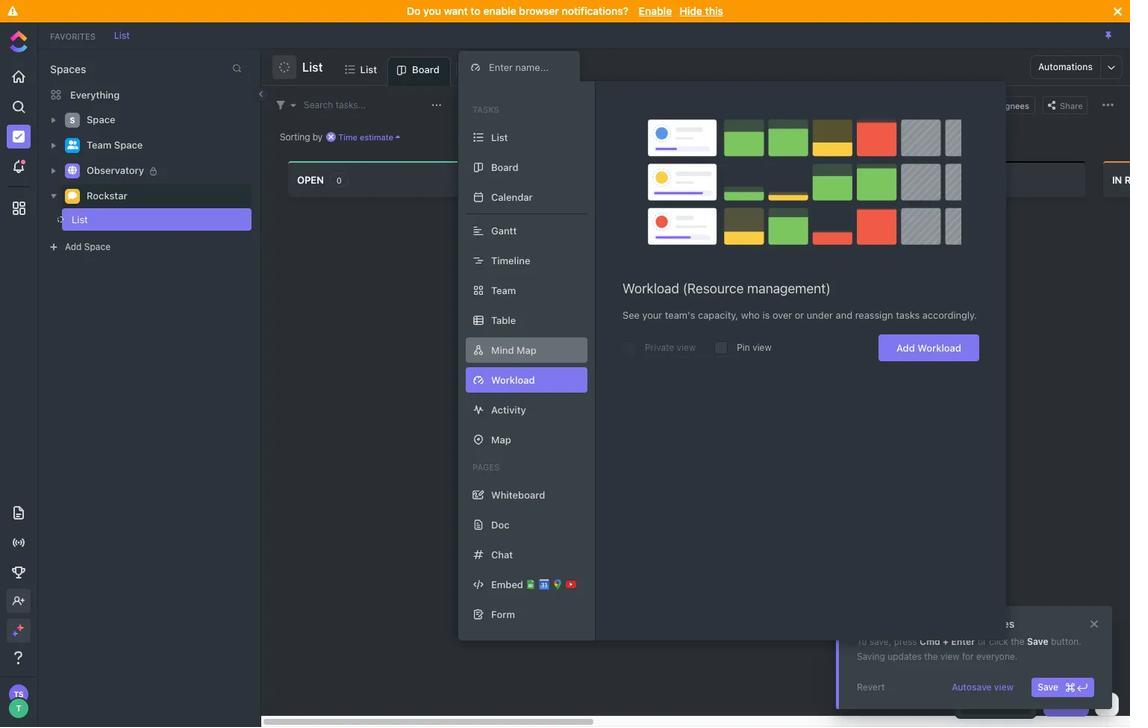 Task type: vqa. For each thing, say whether or not it's contained in the screenshot.
Sidebar navigation
no



Task type: describe. For each thing, give the bounding box(es) containing it.
form
[[491, 608, 515, 620]]

spaces link
[[38, 63, 86, 75]]

save,
[[870, 636, 892, 647]]

saving
[[857, 651, 885, 662]]

press
[[894, 636, 917, 647]]

team for team
[[491, 284, 516, 296]]

everything
[[70, 88, 120, 100]]

team's
[[665, 309, 696, 321]]

management)
[[747, 281, 831, 296]]

your
[[643, 309, 663, 321]]

add space
[[65, 241, 111, 252]]

browser
[[519, 4, 559, 17]]

mind
[[491, 344, 514, 356]]

do you want to enable browser notifications? enable hide this
[[407, 4, 724, 17]]

you changed the layout.
[[612, 87, 708, 97]]

sorting by
[[280, 131, 323, 142]]

task
[[1064, 699, 1084, 710]]

space for add space
[[84, 241, 111, 252]]

under
[[807, 309, 833, 321]]

2 vertical spatial the
[[925, 651, 938, 662]]

activity
[[491, 404, 526, 416]]

observatory link
[[87, 159, 242, 183]]

save inside button
[[1038, 682, 1059, 693]]

team space
[[87, 139, 143, 151]]

automations
[[1039, 61, 1093, 72]]

you
[[612, 87, 627, 97]]

share button
[[1043, 96, 1088, 114]]

search tasks...
[[304, 99, 366, 110]]

save button
[[1032, 678, 1095, 697]]

click
[[989, 636, 1009, 647]]

1 horizontal spatial board
[[491, 161, 519, 173]]

in for in r
[[1113, 174, 1123, 186]]

enable
[[483, 4, 517, 17]]

team space link
[[87, 134, 242, 158]]

whiteboard
[[491, 489, 545, 501]]

view
[[478, 63, 501, 75]]

view down + on the right bottom of the page
[[941, 651, 960, 662]]

for
[[962, 651, 974, 662]]

doc
[[491, 519, 510, 531]]

list up search tasks... text field
[[360, 63, 377, 75]]

changed
[[629, 87, 664, 97]]

(resource
[[683, 281, 744, 296]]

view for autosave
[[995, 682, 1014, 693]]

2 horizontal spatial the
[[1011, 636, 1025, 647]]

want
[[444, 4, 468, 17]]

team for team space
[[87, 139, 112, 151]]

estimate
[[360, 132, 394, 142]]

tasks
[[473, 105, 499, 114]]

in progress
[[705, 174, 770, 186]]

pages
[[473, 462, 500, 472]]

spaces
[[50, 63, 86, 75]]

0
[[337, 175, 342, 185]]

reassign
[[856, 309, 894, 321]]

to
[[471, 4, 481, 17]]

layout.
[[681, 87, 708, 97]]

reload
[[744, 87, 769, 97]]

see your team's capacity, who is over or under and reassign tasks accordingly.
[[623, 309, 977, 321]]

in r
[[1113, 174, 1131, 186]]

search
[[304, 99, 333, 110]]

to
[[857, 636, 867, 647]]

revert
[[857, 682, 885, 693]]

1 vertical spatial map
[[491, 433, 511, 445]]

space for team space
[[114, 139, 143, 151]]

capacity,
[[698, 309, 739, 321]]

notifications?
[[562, 4, 629, 17]]

r
[[1125, 174, 1131, 186]]

and
[[836, 309, 853, 321]]

see
[[623, 309, 640, 321]]

rockstar link
[[87, 184, 242, 208]]

this
[[857, 618, 879, 630]]

1 vertical spatial list link
[[360, 57, 383, 85]]

comment image
[[68, 191, 77, 200]]

progress
[[717, 174, 770, 186]]

mind map
[[491, 344, 537, 356]]

autosave view
[[952, 682, 1014, 693]]

time
[[338, 132, 358, 142]]

list down comment image
[[72, 214, 88, 226]]

table
[[491, 314, 516, 326]]

you
[[423, 4, 441, 17]]

1 horizontal spatial workload
[[918, 342, 962, 354]]

list button
[[296, 51, 323, 84]]

pending
[[501, 174, 545, 186]]

tasks
[[896, 309, 920, 321]]

0 vertical spatial map
[[517, 344, 537, 356]]

updates
[[888, 651, 922, 662]]

open
[[297, 174, 324, 186]]

calendar
[[491, 191, 533, 203]]

tasks...
[[336, 99, 366, 110]]

time estimate
[[338, 132, 394, 142]]

list right favorites
[[114, 29, 130, 41]]

add for add space
[[65, 241, 82, 252]]

board link
[[412, 57, 446, 85]]



Task type: locate. For each thing, give the bounding box(es) containing it.
view inside 'autosave view' button
[[995, 682, 1014, 693]]

0 horizontal spatial board
[[412, 64, 440, 75]]

view right private
[[677, 342, 696, 353]]

1 horizontal spatial team
[[491, 284, 516, 296]]

0 vertical spatial board
[[412, 64, 440, 75]]

save left button.
[[1027, 636, 1049, 647]]

Search tasks... text field
[[304, 94, 428, 115]]

observatory
[[87, 164, 144, 176]]

board inside 'link'
[[412, 64, 440, 75]]

+
[[943, 636, 949, 647]]

list inside button
[[302, 60, 323, 74]]

0 vertical spatial team
[[87, 139, 112, 151]]

view for this
[[881, 618, 904, 630]]

space down rockstar
[[84, 241, 111, 252]]

the left layout.
[[666, 87, 679, 97]]

assignees
[[989, 100, 1030, 110]]

list down "tasks"
[[491, 131, 508, 143]]

or left reload at top
[[733, 87, 741, 97]]

space up observatory
[[114, 139, 143, 151]]

1 vertical spatial workload
[[918, 342, 962, 354]]

the right the click at the bottom right
[[1011, 636, 1025, 647]]

2 in from the left
[[1113, 174, 1123, 186]]

1 horizontal spatial map
[[517, 344, 537, 356]]

list link down rockstar
[[57, 208, 227, 231]]

revert button
[[851, 678, 891, 697]]

or inside this view has unsaved changes to save, press cmd + enter or click the save button. saving updates the view for everyone.
[[978, 636, 987, 647]]

1 vertical spatial the
[[1011, 636, 1025, 647]]

2 vertical spatial list link
[[57, 208, 227, 231]]

this
[[705, 4, 724, 17]]

1 horizontal spatial in
[[1113, 174, 1123, 186]]

list up search
[[302, 60, 323, 74]]

team inside team space link
[[87, 139, 112, 151]]

space link
[[87, 108, 242, 132]]

button.
[[1052, 636, 1082, 647]]

everything link
[[38, 83, 261, 107]]

map
[[517, 344, 537, 356], [491, 433, 511, 445]]

0 vertical spatial or
[[733, 87, 741, 97]]

completed
[[909, 174, 968, 186]]

space
[[87, 114, 115, 126], [114, 139, 143, 151], [84, 241, 111, 252]]

0 horizontal spatial team
[[87, 139, 112, 151]]

add
[[65, 241, 82, 252], [897, 342, 915, 354]]

unsaved
[[928, 618, 970, 630]]

1 horizontal spatial add
[[897, 342, 915, 354]]

Enter name... field
[[488, 60, 568, 74]]

view down everyone.
[[995, 682, 1014, 693]]

2 vertical spatial space
[[84, 241, 111, 252]]

add workload
[[897, 342, 962, 354]]

sorting
[[280, 131, 310, 142]]

view up save,
[[881, 618, 904, 630]]

1 horizontal spatial the
[[925, 651, 938, 662]]

share
[[1060, 100, 1084, 110]]

private view
[[645, 342, 696, 353]]

0 vertical spatial space
[[87, 114, 115, 126]]

0 vertical spatial the
[[666, 87, 679, 97]]

add down comment image
[[65, 241, 82, 252]]

team up 'table' in the left of the page
[[491, 284, 516, 296]]

1 vertical spatial add
[[897, 342, 915, 354]]

in for in progress
[[705, 174, 715, 186]]

the down cmd
[[925, 651, 938, 662]]

save inside this view has unsaved changes to save, press cmd + enter or click the save button. saving updates the view for everyone.
[[1027, 636, 1049, 647]]

gantt
[[491, 224, 517, 236]]

2 vertical spatial or
[[978, 636, 987, 647]]

over
[[773, 309, 792, 321]]

0 horizontal spatial map
[[491, 433, 511, 445]]

workload (resource management)
[[623, 281, 831, 296]]

0 horizontal spatial workload
[[623, 281, 680, 296]]

workload up your on the right of page
[[623, 281, 680, 296]]

0 vertical spatial list link
[[107, 29, 137, 41]]

enter
[[951, 636, 976, 647]]

view for pin
[[753, 342, 772, 353]]

list link right favorites
[[107, 29, 137, 41]]

autosave view button
[[946, 678, 1020, 697]]

who
[[741, 309, 760, 321]]

list link up search tasks... text field
[[360, 57, 383, 85]]

user group image
[[67, 141, 78, 150]]

globe image
[[68, 166, 77, 175]]

1 vertical spatial save
[[1038, 682, 1059, 693]]

workload down accordingly. on the right top
[[918, 342, 962, 354]]

pin view
[[737, 342, 772, 353]]

chat
[[491, 548, 513, 560]]

0 horizontal spatial add
[[65, 241, 82, 252]]

0 vertical spatial add
[[65, 241, 82, 252]]

everyone.
[[977, 651, 1018, 662]]

in
[[705, 174, 715, 186], [1113, 174, 1123, 186]]

view for private
[[677, 342, 696, 353]]

1 in from the left
[[705, 174, 715, 186]]

hide
[[680, 4, 703, 17]]

0 horizontal spatial in
[[705, 174, 715, 186]]

view button
[[458, 57, 508, 86]]

accordingly.
[[923, 309, 977, 321]]

0 horizontal spatial or
[[733, 87, 741, 97]]

1 horizontal spatial or
[[795, 309, 804, 321]]

2 horizontal spatial or
[[978, 636, 987, 647]]

list link
[[107, 29, 137, 41], [360, 57, 383, 85], [57, 208, 227, 231]]

or
[[733, 87, 741, 97], [795, 309, 804, 321], [978, 636, 987, 647]]

autosave
[[952, 682, 992, 693]]

is
[[763, 309, 770, 321]]

1 vertical spatial team
[[491, 284, 516, 296]]

timeline
[[491, 254, 531, 266]]

add for add workload
[[897, 342, 915, 354]]

or left the click at the bottom right
[[978, 636, 987, 647]]

board up pending on the left top of page
[[491, 161, 519, 173]]

favorites
[[50, 31, 95, 41]]

save down button.
[[1038, 682, 1059, 693]]

in left progress
[[705, 174, 715, 186]]

1 vertical spatial space
[[114, 139, 143, 151]]

embed
[[491, 578, 523, 590]]

has
[[907, 618, 925, 630]]

view right pin
[[753, 342, 772, 353]]

enable
[[639, 4, 672, 17]]

or right over
[[795, 309, 804, 321]]

add down tasks
[[897, 342, 915, 354]]

by
[[313, 131, 323, 142]]

assignees button
[[971, 96, 1036, 114]]

in left r
[[1113, 174, 1123, 186]]

list
[[114, 29, 130, 41], [302, 60, 323, 74], [360, 63, 377, 75], [491, 131, 508, 143], [72, 214, 88, 226]]

team right user group icon
[[87, 139, 112, 151]]

1 vertical spatial board
[[491, 161, 519, 173]]

pin
[[737, 342, 750, 353]]

workload
[[623, 281, 680, 296], [918, 342, 962, 354]]

map down "activity"
[[491, 433, 511, 445]]

board left the view dropdown button
[[412, 64, 440, 75]]

board
[[412, 64, 440, 75], [491, 161, 519, 173]]

automations button
[[1031, 56, 1101, 78]]

private
[[645, 342, 674, 353]]

this view has unsaved changes to save, press cmd + enter or click the save button. saving updates the view for everyone.
[[857, 618, 1082, 662]]

0 vertical spatial save
[[1027, 636, 1049, 647]]

do
[[407, 4, 421, 17]]

0 horizontal spatial the
[[666, 87, 679, 97]]

1 vertical spatial or
[[795, 309, 804, 321]]

0 vertical spatial workload
[[623, 281, 680, 296]]

the
[[666, 87, 679, 97], [1011, 636, 1025, 647], [925, 651, 938, 662]]

map right the mind
[[517, 344, 537, 356]]

space down everything
[[87, 114, 115, 126]]



